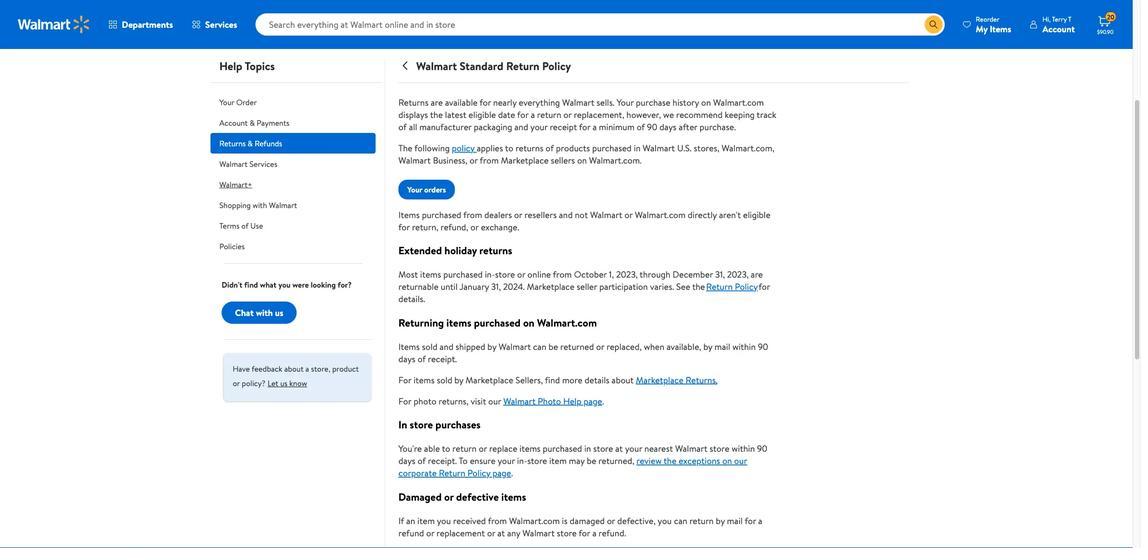 Task type: locate. For each thing, give the bounding box(es) containing it.
0 vertical spatial with
[[253, 199, 267, 210]]

& inside returns & refunds link
[[248, 138, 253, 149]]

1 vertical spatial items
[[399, 208, 420, 221]]

items inside items purchased from dealers or resellers and not walmart or walmart.com directly aren't eligible for return, refund, or exchange.
[[399, 208, 420, 221]]

90 inside returns are available for nearly everything walmart sells. your purchase history on walmart.com displays the latest eligible date for a return or replacement, however, we recommend keeping track of all manufacturer packaging and your receipt for a minimum of 90 days after purchase.
[[648, 121, 658, 133]]

exceptions
[[679, 455, 721, 467]]

marketplace inside applies to returns of products purchased in walmart u.s. stores, walmart.com, walmart business, or from marketplace sellers on walmart.com.
[[501, 154, 549, 166]]

back image
[[399, 59, 412, 72]]

can inside items sold and shipped by walmart can be returned or replaced, when available, by mail within 90 days of receipt.
[[533, 340, 547, 352]]

2 vertical spatial and
[[440, 340, 454, 352]]

returning
[[399, 315, 444, 330]]

or left any
[[487, 527, 496, 539]]

store inside most items purchased in-store or online from october 1, 2023, through december 31, 2023, are returnable until january 31, 2024. marketplace seller participation varies.
[[495, 268, 515, 280]]

page for policy
[[493, 467, 512, 479]]

2023, right 1,
[[617, 268, 638, 280]]

can up sellers,
[[533, 340, 547, 352]]

terms
[[220, 220, 240, 231]]

0 horizontal spatial policy
[[468, 467, 491, 479]]

sells.
[[597, 96, 615, 109]]

items right my at the right top of page
[[990, 23, 1012, 35]]

directly
[[688, 208, 717, 221]]

1 2023, from the left
[[617, 268, 638, 280]]

1 horizontal spatial in
[[634, 142, 641, 154]]

terms of use
[[220, 220, 263, 231]]

days inside you're able to return or replace items purchased in store at your nearest walmart store within 90 days of receipt. to ensure your in-store item may be returned,
[[399, 455, 416, 467]]

0 horizontal spatial at
[[498, 527, 505, 539]]

0 vertical spatial mail
[[715, 340, 731, 352]]

find left more
[[545, 374, 560, 386]]

receipt. inside items sold and shipped by walmart can be returned or replaced, when available, by mail within 90 days of receipt.
[[428, 352, 457, 365]]

1 vertical spatial can
[[674, 514, 688, 527]]

1 vertical spatial eligible
[[744, 208, 771, 221]]

you for were
[[279, 279, 291, 290]]

or
[[564, 109, 572, 121], [470, 154, 478, 166], [514, 208, 523, 221], [625, 208, 633, 221], [471, 221, 479, 233], [517, 268, 526, 280], [597, 340, 605, 352], [233, 378, 240, 389], [479, 442, 487, 455], [444, 489, 454, 504], [607, 514, 616, 527], [427, 527, 435, 539], [487, 527, 496, 539]]

items inside reorder my items
[[990, 23, 1012, 35]]

0 horizontal spatial account
[[220, 117, 248, 128]]

2 receipt. from the top
[[428, 455, 457, 467]]

the right review
[[664, 455, 677, 467]]

items down your orders link
[[399, 208, 420, 221]]

services down refunds
[[250, 158, 278, 169]]

for items sold by marketplace sellers, find more details about marketplace returns.
[[399, 374, 718, 386]]

0 horizontal spatial page
[[493, 467, 512, 479]]

walmart right any
[[523, 527, 555, 539]]

walmart right "nearest"
[[676, 442, 708, 455]]

1 vertical spatial return
[[453, 442, 477, 455]]

0 vertical spatial eligible
[[469, 109, 496, 121]]

your right ensure
[[498, 455, 515, 467]]

items up any
[[502, 489, 527, 504]]

the left latest
[[430, 109, 443, 121]]

with right chat
[[256, 307, 273, 319]]

in- left 2024. at bottom left
[[485, 268, 495, 280]]

0 vertical spatial policy
[[543, 58, 571, 73]]

0 horizontal spatial item
[[418, 514, 435, 527]]

1 horizontal spatial in-
[[517, 455, 528, 467]]

1 vertical spatial sold
[[437, 374, 453, 386]]

days left after on the top right
[[660, 121, 677, 133]]

departments
[[122, 18, 173, 31]]

displays
[[399, 109, 428, 121]]

0 horizontal spatial to
[[442, 442, 451, 455]]

purchased inside items purchased from dealers or resellers and not walmart or walmart.com directly aren't eligible for return, refund, or exchange.
[[422, 208, 462, 221]]

or down have
[[233, 378, 240, 389]]

& for returns
[[248, 138, 253, 149]]

my
[[977, 23, 988, 35]]

0 vertical spatial us
[[275, 307, 284, 319]]

0 vertical spatial days
[[660, 121, 677, 133]]

eligible right aren't
[[744, 208, 771, 221]]

of right minimum
[[637, 121, 645, 133]]

returns down exchange.
[[480, 243, 513, 258]]

1 receipt. from the top
[[428, 352, 457, 365]]

policy right december
[[735, 280, 758, 293]]

about right details
[[612, 374, 634, 386]]

1 vertical spatial receipt.
[[428, 455, 457, 467]]

item inside 'if an item you received from walmart.com is damaged or defective, you can return by mail for a refund or replacement or at any walmart store for a refund.'
[[418, 514, 435, 527]]

items
[[990, 23, 1012, 35], [399, 208, 420, 221], [399, 340, 420, 352]]

and left not
[[559, 208, 573, 221]]

of left use
[[241, 220, 249, 231]]

with up use
[[253, 199, 267, 210]]

services up the help topics
[[205, 18, 237, 31]]

extended
[[399, 243, 442, 258]]

store
[[495, 268, 515, 280], [410, 417, 433, 432], [594, 442, 614, 455], [710, 442, 730, 455], [528, 455, 548, 467], [557, 527, 577, 539]]

items
[[420, 268, 441, 280], [447, 315, 472, 330], [414, 374, 435, 386], [520, 442, 541, 455], [502, 489, 527, 504]]

our
[[489, 395, 502, 407], [735, 455, 748, 467]]

1 vertical spatial page
[[493, 467, 512, 479]]

1 horizontal spatial page
[[584, 395, 603, 407]]

from left dealers
[[464, 208, 483, 221]]

items up photo
[[414, 374, 435, 386]]

on inside review the exceptions on our corporate return policy page
[[723, 455, 733, 467]]

within for mail
[[733, 340, 756, 352]]

walmart inside items sold and shipped by walmart can be returned or replaced, when available, by mail within 90 days of receipt.
[[499, 340, 531, 352]]

if an item you received from walmart.com is damaged or defective, you can return by mail for a refund or replacement or at any walmart store for a refund.
[[399, 514, 763, 539]]

1 horizontal spatial are
[[751, 268, 763, 280]]

1 horizontal spatial account
[[1043, 23, 1076, 35]]

returns for returns & refunds
[[220, 138, 246, 149]]

1 horizontal spatial you
[[437, 514, 451, 527]]

1 vertical spatial and
[[559, 208, 573, 221]]

20
[[1108, 12, 1115, 22]]

didn't
[[222, 279, 243, 290]]

you left received
[[437, 514, 451, 527]]

receipt. for to
[[428, 455, 457, 467]]

or left defective
[[444, 489, 454, 504]]

the
[[430, 109, 443, 121], [693, 280, 706, 293], [664, 455, 677, 467]]

0 horizontal spatial returns
[[220, 138, 246, 149]]

return up everything
[[506, 58, 540, 73]]

0 vertical spatial returns
[[516, 142, 544, 154]]

return inside you're able to return or replace items purchased in store at your nearest walmart store within 90 days of receipt. to ensure your in-store item may be returned,
[[453, 442, 477, 455]]

returns left sellers
[[516, 142, 544, 154]]

31, right december
[[716, 268, 725, 280]]

receipt. inside you're able to return or replace items purchased in store at your nearest walmart store within 90 days of receipt. to ensure your in-store item may be returned,
[[428, 455, 457, 467]]

2 vertical spatial policy
[[468, 467, 491, 479]]

our for visit
[[489, 395, 502, 407]]

return inside returns are available for nearly everything walmart sells. your purchase history on walmart.com displays the latest eligible date for a return or replacement, however, we recommend keeping track of all manufacturer packaging and your receipt for a minimum of 90 days after purchase.
[[537, 109, 562, 121]]

1 vertical spatial mail
[[728, 514, 743, 527]]

items inside most items purchased in-store or online from october 1, 2023, through december 31, 2023, are returnable until january 31, 2024. marketplace seller participation varies.
[[420, 268, 441, 280]]

items for items purchased from dealers or resellers and not walmart or walmart.com directly aren't eligible for return, refund, or exchange.
[[399, 208, 420, 221]]

any
[[508, 527, 521, 539]]

walmart image
[[18, 16, 90, 33]]

return inside review the exceptions on our corporate return policy page
[[439, 467, 466, 479]]

in inside applies to returns of products purchased in walmart u.s. stores, walmart.com, walmart business, or from marketplace sellers on walmart.com.
[[634, 142, 641, 154]]

purchases
[[436, 417, 481, 432]]

are
[[431, 96, 443, 109], [751, 268, 763, 280]]

walmart down sellers,
[[504, 395, 536, 407]]

1 vertical spatial are
[[751, 268, 763, 280]]

we
[[664, 109, 675, 121]]

feedback
[[252, 363, 283, 374]]

items for items sold and shipped by walmart can be returned or replaced, when available, by mail within 90 days of receipt.
[[399, 340, 420, 352]]

for
[[399, 374, 412, 386], [399, 395, 412, 407]]

sold inside items sold and shipped by walmart can be returned or replaced, when available, by mail within 90 days of receipt.
[[422, 340, 438, 352]]

1 vertical spatial &
[[248, 138, 253, 149]]

2 for from the top
[[399, 395, 412, 407]]

2 vertical spatial items
[[399, 340, 420, 352]]

0 horizontal spatial and
[[440, 340, 454, 352]]

returns
[[399, 96, 429, 109], [220, 138, 246, 149]]

1 vertical spatial within
[[732, 442, 755, 455]]

marketplace left sellers
[[501, 154, 549, 166]]

2 horizontal spatial and
[[559, 208, 573, 221]]

90 for store
[[758, 442, 768, 455]]

marketplace up visit
[[466, 374, 514, 386]]

account & payments
[[220, 117, 290, 128]]

purchased down minimum
[[593, 142, 632, 154]]

at inside you're able to return or replace items purchased in store at your nearest walmart store within 90 days of receipt. to ensure your in-store item may be returned,
[[616, 442, 623, 455]]

our right 'exceptions'
[[735, 455, 748, 467]]

purchased down walmart photo help page link
[[543, 442, 583, 455]]

. down details
[[603, 395, 604, 407]]

or inside have feedback about a store, product or policy?
[[233, 378, 240, 389]]

0 vertical spatial are
[[431, 96, 443, 109]]

sold
[[422, 340, 438, 352], [437, 374, 453, 386]]

page down replace
[[493, 467, 512, 479]]

the for see
[[693, 280, 706, 293]]

items right replace
[[520, 442, 541, 455]]

return
[[537, 109, 562, 121], [453, 442, 477, 455], [690, 514, 714, 527]]

account down the your order
[[220, 117, 248, 128]]

returns inside applies to returns of products purchased in walmart u.s. stores, walmart.com, walmart business, or from marketplace sellers on walmart.com.
[[516, 142, 544, 154]]

2 vertical spatial return
[[690, 514, 714, 527]]

Walmart Site-Wide search field
[[256, 13, 945, 36]]

0 vertical spatial in
[[634, 142, 641, 154]]

through
[[640, 268, 671, 280]]

on inside returns are available for nearly everything walmart sells. your purchase history on walmart.com displays the latest eligible date for a return or replacement, however, we recommend keeping track of all manufacturer packaging and your receipt for a minimum of 90 days after purchase.
[[702, 96, 712, 109]]

1 for from the top
[[399, 374, 412, 386]]

refund
[[399, 527, 424, 539]]

0 vertical spatial sold
[[422, 340, 438, 352]]

returns & refunds
[[220, 138, 282, 149]]

2023,
[[617, 268, 638, 280], [728, 268, 749, 280]]

0 vertical spatial can
[[533, 340, 547, 352]]

your right sells.
[[617, 96, 634, 109]]

review the exceptions on our corporate return policy page
[[399, 455, 748, 479]]

exchange.
[[481, 221, 520, 233]]

with inside button
[[256, 307, 273, 319]]

from inside applies to returns of products purchased in walmart u.s. stores, walmart.com, walmart business, or from marketplace sellers on walmart.com.
[[480, 154, 499, 166]]

at
[[616, 442, 623, 455], [498, 527, 505, 539]]

you right 'defective,'
[[658, 514, 672, 527]]

history
[[673, 96, 700, 109]]

of inside applies to returns of products purchased in walmart u.s. stores, walmart.com, walmart business, or from marketplace sellers on walmart.com.
[[546, 142, 554, 154]]

with
[[253, 199, 267, 210], [256, 307, 273, 319]]

1 vertical spatial in
[[585, 442, 592, 455]]

sold up returns,
[[437, 374, 453, 386]]

most items purchased in-store or online from october 1, 2023, through december 31, 2023, are returnable until january 31, 2024. marketplace seller participation varies.
[[399, 268, 763, 293]]

be
[[549, 340, 559, 352], [587, 455, 597, 467]]

walmart.com inside items purchased from dealers or resellers and not walmart or walmart.com directly aren't eligible for return, refund, or exchange.
[[635, 208, 686, 221]]

1 horizontal spatial your
[[531, 121, 548, 133]]

purchased inside you're able to return or replace items purchased in store at your nearest walmart store within 90 days of receipt. to ensure your in-store item may be returned,
[[543, 442, 583, 455]]

returns inside returns are available for nearly everything walmart sells. your purchase history on walmart.com displays the latest eligible date for a return or replacement, however, we recommend keeping track of all manufacturer packaging and your receipt for a minimum of 90 days after purchase.
[[399, 96, 429, 109]]

31,
[[716, 268, 725, 280], [492, 280, 501, 293]]

your orders link
[[399, 180, 455, 199]]

1,
[[609, 268, 614, 280]]

be inside items sold and shipped by walmart can be returned or replaced, when available, by mail within 90 days of receipt.
[[549, 340, 559, 352]]

eligible left date
[[469, 109, 496, 121]]

your left receipt
[[531, 121, 548, 133]]

0 vertical spatial &
[[250, 117, 255, 128]]

the right see
[[693, 280, 706, 293]]

0 vertical spatial page
[[584, 395, 603, 407]]

can inside 'if an item you received from walmart.com is damaged or defective, you can return by mail for a refund or replacement or at any walmart store for a refund.'
[[674, 514, 688, 527]]

find left what on the left bottom of the page
[[244, 279, 258, 290]]

or right business,
[[470, 154, 478, 166]]

policy
[[452, 142, 475, 154]]

refunds
[[255, 138, 282, 149]]

walmart up walmart+
[[220, 158, 248, 169]]

2 vertical spatial days
[[399, 455, 416, 467]]

0 horizontal spatial in-
[[485, 268, 495, 280]]

can right 'defective,'
[[674, 514, 688, 527]]

2 vertical spatial the
[[664, 455, 677, 467]]

of left 'all'
[[399, 121, 407, 133]]

0 vertical spatial services
[[205, 18, 237, 31]]

2 horizontal spatial policy
[[735, 280, 758, 293]]

returns & refunds link
[[211, 133, 376, 154]]

for inside items purchased from dealers or resellers and not walmart or walmart.com directly aren't eligible for return, refund, or exchange.
[[399, 221, 410, 233]]

1 vertical spatial be
[[587, 455, 597, 467]]

items sold and shipped by walmart can be returned or replaced, when available, by mail within 90 days of receipt.
[[399, 340, 769, 365]]

us right let
[[280, 378, 288, 389]]

items for for
[[414, 374, 435, 386]]

1 horizontal spatial 31,
[[716, 268, 725, 280]]

track
[[757, 109, 777, 121]]

on inside applies to returns of products purchased in walmart u.s. stores, walmart.com, walmart business, or from marketplace sellers on walmart.com.
[[578, 154, 587, 166]]

of inside you're able to return or replace items purchased in store at your nearest walmart store within 90 days of receipt. to ensure your in-store item may be returned,
[[418, 455, 426, 467]]

1 vertical spatial help
[[564, 395, 582, 407]]

damaged or defective items
[[399, 489, 527, 504]]

from left any
[[488, 514, 507, 527]]

1 horizontal spatial help
[[564, 395, 582, 407]]

or inside applies to returns of products purchased in walmart u.s. stores, walmart.com, walmart business, or from marketplace sellers on walmart.com.
[[470, 154, 478, 166]]

store,
[[311, 363, 331, 374]]

eligible inside items purchased from dealers or resellers and not walmart or walmart.com directly aren't eligible for return, refund, or exchange.
[[744, 208, 771, 221]]

returns for to
[[516, 142, 544, 154]]

return up damaged or defective items
[[439, 467, 466, 479]]

available,
[[667, 340, 702, 352]]

of up damaged
[[418, 455, 426, 467]]

or right refund on the left bottom
[[427, 527, 435, 539]]

0 vertical spatial and
[[515, 121, 529, 133]]

within inside you're able to return or replace items purchased in store at your nearest walmart store within 90 days of receipt. to ensure your in-store item may be returned,
[[732, 442, 755, 455]]

1 vertical spatial return
[[707, 280, 733, 293]]

2 horizontal spatial the
[[693, 280, 706, 293]]

1 horizontal spatial the
[[664, 455, 677, 467]]

0 vertical spatial in-
[[485, 268, 495, 280]]

mail
[[715, 340, 731, 352], [728, 514, 743, 527]]

marketplace down 'when' on the bottom of the page
[[636, 374, 684, 386]]

.
[[603, 395, 604, 407], [512, 467, 513, 479]]

items up the shipped
[[447, 315, 472, 330]]

you left were
[[279, 279, 291, 290]]

in- inside most items purchased in-store or online from october 1, 2023, through december 31, 2023, are returnable until january 31, 2024. marketplace seller participation varies.
[[485, 268, 495, 280]]

to
[[505, 142, 514, 154], [442, 442, 451, 455]]

receipt. down returning
[[428, 352, 457, 365]]

marketplace left seller
[[527, 280, 575, 293]]

your left "nearest"
[[625, 442, 643, 455]]

1 horizontal spatial return
[[537, 109, 562, 121]]

page inside review the exceptions on our corporate return policy page
[[493, 467, 512, 479]]

your orders
[[408, 184, 446, 195]]

the inside review the exceptions on our corporate return policy page
[[664, 455, 677, 467]]

defective,
[[618, 514, 656, 527]]

and
[[515, 121, 529, 133], [559, 208, 573, 221], [440, 340, 454, 352]]

sellers,
[[516, 374, 543, 386]]

1 vertical spatial in-
[[517, 455, 528, 467]]

0 vertical spatial within
[[733, 340, 756, 352]]

walmart left sells.
[[563, 96, 595, 109]]

and right packaging
[[515, 121, 529, 133]]

services inside dropdown button
[[205, 18, 237, 31]]

return for the
[[707, 280, 733, 293]]

walmart down returning items purchased on walmart.com
[[499, 340, 531, 352]]

departments button
[[99, 11, 183, 38]]

able
[[424, 442, 440, 455]]

items inside items sold and shipped by walmart can be returned or replaced, when available, by mail within 90 days of receipt.
[[399, 340, 420, 352]]

of left products
[[546, 142, 554, 154]]

walmart right not
[[590, 208, 623, 221]]

for for for photo returns, visit our walmart photo help page .
[[399, 395, 412, 407]]

from right online
[[553, 268, 572, 280]]

or right refund,
[[471, 221, 479, 233]]

0 horizontal spatial returns
[[480, 243, 513, 258]]

what
[[260, 279, 277, 290]]

days for you're able to return or replace items purchased in store at your nearest walmart store within 90 days of receipt. to ensure your in-store item may be returned,
[[399, 455, 416, 467]]

photo
[[538, 395, 562, 407]]

with inside 'link'
[[253, 199, 267, 210]]

within inside items sold and shipped by walmart can be returned or replaced, when available, by mail within 90 days of receipt.
[[733, 340, 756, 352]]

to inside you're able to return or replace items purchased in store at your nearest walmart store within 90 days of receipt. to ensure your in-store item may be returned,
[[442, 442, 451, 455]]

not
[[575, 208, 588, 221]]

a inside have feedback about a store, product or policy?
[[306, 363, 309, 374]]

0 horizontal spatial .
[[512, 467, 513, 479]]

walmart+ link
[[211, 174, 376, 195]]

purchased
[[593, 142, 632, 154], [422, 208, 462, 221], [444, 268, 483, 280], [474, 315, 521, 330], [543, 442, 583, 455]]

policy inside review the exceptions on our corporate return policy page
[[468, 467, 491, 479]]

items for returning
[[447, 315, 472, 330]]

0 horizontal spatial in
[[585, 442, 592, 455]]

0 horizontal spatial be
[[549, 340, 559, 352]]

0 horizontal spatial find
[[244, 279, 258, 290]]

0 vertical spatial 90
[[648, 121, 658, 133]]

and inside returns are available for nearly everything walmart sells. your purchase history on walmart.com displays the latest eligible date for a return or replacement, however, we recommend keeping track of all manufacturer packaging and your receipt for a minimum of 90 days after purchase.
[[515, 121, 529, 133]]

0 horizontal spatial help
[[220, 58, 243, 73]]

2 horizontal spatial return
[[707, 280, 733, 293]]

a
[[531, 109, 535, 121], [593, 121, 597, 133], [306, 363, 309, 374], [759, 514, 763, 527], [593, 527, 597, 539]]

or inside returns are available for nearly everything walmart sells. your purchase history on walmart.com displays the latest eligible date for a return or replacement, however, we recommend keeping track of all manufacturer packaging and your receipt for a minimum of 90 days after purchase.
[[564, 109, 572, 121]]

1 horizontal spatial services
[[250, 158, 278, 169]]

walmart.com left directly
[[635, 208, 686, 221]]

0 horizontal spatial the
[[430, 109, 443, 121]]

returns for holiday
[[480, 243, 513, 258]]

or right everything
[[564, 109, 572, 121]]

sold down returning
[[422, 340, 438, 352]]

1 vertical spatial item
[[418, 514, 435, 527]]

90 inside items sold and shipped by walmart can be returned or replaced, when available, by mail within 90 days of receipt.
[[758, 340, 769, 352]]

your for your order
[[220, 97, 235, 107]]

90 inside you're able to return or replace items purchased in store at your nearest walmart store within 90 days of receipt. to ensure your in-store item may be returned,
[[758, 442, 768, 455]]

item inside you're able to return or replace items purchased in store at your nearest walmart store within 90 days of receipt. to ensure your in-store item may be returned,
[[550, 455, 567, 467]]

our for on
[[735, 455, 748, 467]]

on right 'exceptions'
[[723, 455, 733, 467]]

to right the applies
[[505, 142, 514, 154]]

account left $90.90
[[1043, 23, 1076, 35]]

1 horizontal spatial eligible
[[744, 208, 771, 221]]

following
[[415, 142, 450, 154]]

0 vertical spatial the
[[430, 109, 443, 121]]

1 vertical spatial with
[[256, 307, 273, 319]]

0 horizontal spatial return
[[453, 442, 477, 455]]

31, left 2024. at bottom left
[[492, 280, 501, 293]]

1 vertical spatial for
[[399, 395, 412, 407]]

services
[[205, 18, 237, 31], [250, 158, 278, 169]]

be right "may"
[[587, 455, 597, 467]]

0 vertical spatial help
[[220, 58, 243, 73]]

None search field
[[329, 0, 804, 29]]

photo
[[414, 395, 437, 407]]

1 horizontal spatial .
[[603, 395, 604, 407]]

returned
[[561, 340, 594, 352]]

walmart right 'back' icon
[[417, 58, 457, 73]]

days inside items sold and shipped by walmart can be returned or replaced, when available, by mail within 90 days of receipt.
[[399, 352, 416, 365]]

2023, right december
[[728, 268, 749, 280]]

at left review
[[616, 442, 623, 455]]

1 horizontal spatial 2023,
[[728, 268, 749, 280]]

items down returning
[[399, 340, 420, 352]]

in
[[634, 142, 641, 154], [585, 442, 592, 455]]

in- right ensure
[[517, 455, 528, 467]]

0 horizontal spatial about
[[284, 363, 304, 374]]

return right see
[[707, 280, 733, 293]]

are inside returns are available for nearly everything walmart sells. your purchase history on walmart.com displays the latest eligible date for a return or replacement, however, we recommend keeping track of all manufacturer packaging and your receipt for a minimum of 90 days after purchase.
[[431, 96, 443, 109]]

0 horizontal spatial our
[[489, 395, 502, 407]]

purchased down orders
[[422, 208, 462, 221]]

your left order
[[220, 97, 235, 107]]

of inside items sold and shipped by walmart can be returned or replaced, when available, by mail within 90 days of receipt.
[[418, 352, 426, 365]]

purchased down holiday at left top
[[444, 268, 483, 280]]

walmart.com up "purchase."
[[714, 96, 764, 109]]

1 vertical spatial 90
[[758, 340, 769, 352]]

or inside most items purchased in-store or online from october 1, 2023, through december 31, 2023, are returnable until january 31, 2024. marketplace seller participation varies.
[[517, 268, 526, 280]]

0 horizontal spatial return
[[439, 467, 466, 479]]

in inside you're able to return or replace items purchased in store at your nearest walmart store within 90 days of receipt. to ensure your in-store item may be returned,
[[585, 442, 592, 455]]

1 horizontal spatial returns
[[399, 96, 429, 109]]

return for standard
[[506, 58, 540, 73]]

most
[[399, 268, 418, 280]]

0 horizontal spatial your
[[220, 97, 235, 107]]

walmart inside shopping with walmart 'link'
[[269, 199, 297, 210]]

have feedback about a store, product or policy?
[[233, 363, 359, 389]]

shopping
[[220, 199, 251, 210]]

0 vertical spatial at
[[616, 442, 623, 455]]

1 vertical spatial services
[[250, 158, 278, 169]]

in down minimum
[[634, 142, 641, 154]]

our inside review the exceptions on our corporate return policy page
[[735, 455, 748, 467]]

0 vertical spatial our
[[489, 395, 502, 407]]

eligible inside returns are available for nearly everything walmart sells. your purchase history on walmart.com displays the latest eligible date for a return or replacement, however, we recommend keeping track of all manufacturer packaging and your receipt for a minimum of 90 days after purchase.
[[469, 109, 496, 121]]

1 vertical spatial our
[[735, 455, 748, 467]]

policy up defective
[[468, 467, 491, 479]]

walmart inside 'if an item you received from walmart.com is damaged or defective, you can return by mail for a refund or replacement or at any walmart store for a refund.'
[[523, 527, 555, 539]]

returns up walmart services
[[220, 138, 246, 149]]

of down returning
[[418, 352, 426, 365]]

& inside account & payments link
[[250, 117, 255, 128]]

help
[[220, 58, 243, 73], [564, 395, 582, 407]]

returnable
[[399, 280, 439, 293]]

you for received
[[437, 514, 451, 527]]

1 horizontal spatial be
[[587, 455, 597, 467]]

from inside 'if an item you received from walmart.com is damaged or defective, you can return by mail for a refund or replacement or at any walmart store for a refund.'
[[488, 514, 507, 527]]

the inside returns are available for nearly everything walmart sells. your purchase history on walmart.com displays the latest eligible date for a return or replacement, however, we recommend keeping track of all manufacturer packaging and your receipt for a minimum of 90 days after purchase.
[[430, 109, 443, 121]]

2 vertical spatial 90
[[758, 442, 768, 455]]

return inside 'if an item you received from walmart.com is damaged or defective, you can return by mail for a refund or replacement or at any walmart store for a refund.'
[[690, 514, 714, 527]]

1 horizontal spatial item
[[550, 455, 567, 467]]



Task type: describe. For each thing, give the bounding box(es) containing it.
0 vertical spatial find
[[244, 279, 258, 290]]

0 vertical spatial .
[[603, 395, 604, 407]]

returning items purchased on walmart.com
[[399, 315, 597, 330]]

walmart inside returns are available for nearly everything walmart sells. your purchase history on walmart.com displays the latest eligible date for a return or replacement, however, we recommend keeping track of all manufacturer packaging and your receipt for a minimum of 90 days after purchase.
[[563, 96, 595, 109]]

visit
[[471, 395, 487, 407]]

you're able to return or replace items purchased in store at your nearest walmart store within 90 days of receipt. to ensure your in-store item may be returned,
[[399, 442, 768, 467]]

details.
[[399, 293, 425, 305]]

0 vertical spatial account
[[1043, 23, 1076, 35]]

by inside 'if an item you received from walmart.com is damaged or defective, you can return by mail for a refund or replacement or at any walmart store for a refund.'
[[716, 514, 725, 527]]

review the exceptions on our corporate return policy page link
[[399, 455, 748, 479]]

mail inside items sold and shipped by walmart can be returned or replaced, when available, by mail within 90 days of receipt.
[[715, 340, 731, 352]]

walmart.com inside returns are available for nearly everything walmart sells. your purchase history on walmart.com displays the latest eligible date for a return or replacement, however, we recommend keeping track of all manufacturer packaging and your receipt for a minimum of 90 days after purchase.
[[714, 96, 764, 109]]

are inside most items purchased in-store or online from october 1, 2023, through december 31, 2023, are returnable until january 31, 2024. marketplace seller participation varies.
[[751, 268, 763, 280]]

0 horizontal spatial 31,
[[492, 280, 501, 293]]

january
[[460, 280, 489, 293]]

store inside 'if an item you received from walmart.com is damaged or defective, you can return by mail for a refund or replacement or at any walmart store for a refund.'
[[557, 527, 577, 539]]

returns for returns are available for nearly everything walmart sells. your purchase history on walmart.com displays the latest eligible date for a return or replacement, however, we recommend keeping track of all manufacturer packaging and your receipt for a minimum of 90 days after purchase.
[[399, 96, 429, 109]]

returns are available for nearly everything walmart sells. your purchase history on walmart.com displays the latest eligible date for a return or replacement, however, we recommend keeping track of all manufacturer packaging and your receipt for a minimum of 90 days after purchase.
[[399, 96, 777, 133]]

walmart inside walmart services 'link'
[[220, 158, 248, 169]]

be inside you're able to return or replace items purchased in store at your nearest walmart store within 90 days of receipt. to ensure your in-store item may be returned,
[[587, 455, 597, 467]]

about inside have feedback about a store, product or policy?
[[284, 363, 304, 374]]

for for for items sold by marketplace sellers, find more details about marketplace returns.
[[399, 374, 412, 386]]

or right dealers
[[514, 208, 523, 221]]

the
[[399, 142, 413, 154]]

walmart inside you're able to return or replace items purchased in store at your nearest walmart store within 90 days of receipt. to ensure your in-store item may be returned,
[[676, 442, 708, 455]]

us inside let us know button
[[280, 378, 288, 389]]

in store purchases
[[399, 417, 481, 432]]

1 horizontal spatial about
[[612, 374, 634, 386]]

receipt. for and
[[428, 352, 457, 365]]

in
[[399, 417, 408, 432]]

purchase
[[636, 96, 671, 109]]

corporate
[[399, 467, 437, 479]]

and inside items sold and shipped by walmart can be returned or replaced, when available, by mail within 90 days of receipt.
[[440, 340, 454, 352]]

chat with us button
[[222, 302, 297, 324]]

days for items sold and shipped by walmart can be returned or replaced, when available, by mail within 90 days of receipt.
[[399, 352, 416, 365]]

details
[[585, 374, 610, 386]]

or right not
[[625, 208, 633, 221]]

policy for see the return policy
[[735, 280, 758, 293]]

order
[[236, 97, 257, 107]]

your order link
[[211, 92, 376, 112]]

us inside the chat with us button
[[275, 307, 284, 319]]

or right damaged
[[607, 514, 616, 527]]

your inside returns are available for nearly everything walmart sells. your purchase history on walmart.com displays the latest eligible date for a return or replacement, however, we recommend keeping track of all manufacturer packaging and your receipt for a minimum of 90 days after purchase.
[[617, 96, 634, 109]]

days inside returns are available for nearly everything walmart sells. your purchase history on walmart.com displays the latest eligible date for a return or replacement, however, we recommend keeping track of all manufacturer packaging and your receipt for a minimum of 90 days after purchase.
[[660, 121, 677, 133]]

mail inside 'if an item you received from walmart.com is damaged or defective, you can return by mail for a refund or replacement or at any walmart store for a refund.'
[[728, 514, 743, 527]]

october
[[574, 268, 607, 280]]

resellers
[[525, 208, 557, 221]]

holiday
[[445, 243, 477, 258]]

items for most
[[420, 268, 441, 280]]

stores,
[[694, 142, 720, 154]]

to inside applies to returns of products purchased in walmart u.s. stores, walmart.com, walmart business, or from marketplace sellers on walmart.com.
[[505, 142, 514, 154]]

account & payments link
[[211, 112, 376, 133]]

let us know
[[268, 378, 307, 389]]

1 vertical spatial account
[[220, 117, 248, 128]]

refund,
[[441, 221, 469, 233]]

returns.
[[686, 374, 718, 386]]

if
[[399, 514, 404, 527]]

latest
[[445, 109, 467, 121]]

from inside items purchased from dealers or resellers and not walmart or walmart.com directly aren't eligible for return, refund, or exchange.
[[464, 208, 483, 221]]

walmart up your orders
[[399, 154, 431, 166]]

purchased up the shipped
[[474, 315, 521, 330]]

or inside you're able to return or replace items purchased in store at your nearest walmart store within 90 days of receipt. to ensure your in-store item may be returned,
[[479, 442, 487, 455]]

minimum
[[599, 121, 635, 133]]

2 horizontal spatial your
[[625, 442, 643, 455]]

search icon image
[[930, 20, 939, 29]]

items purchased from dealers or resellers and not walmart or walmart.com directly aren't eligible for return, refund, or exchange.
[[399, 208, 771, 233]]

business,
[[433, 154, 468, 166]]

everything
[[519, 96, 560, 109]]

date
[[498, 109, 516, 121]]

policy?
[[242, 378, 266, 389]]

to
[[459, 455, 468, 467]]

standard
[[460, 58, 504, 73]]

replaced,
[[607, 340, 642, 352]]

for inside for details.
[[759, 280, 771, 293]]

help topics
[[220, 58, 275, 73]]

walmart inside items purchased from dealers or resellers and not walmart or walmart.com directly aren't eligible for return, refund, or exchange.
[[590, 208, 623, 221]]

walmart.com up returned at bottom
[[537, 315, 597, 330]]

is
[[562, 514, 568, 527]]

replacement
[[437, 527, 485, 539]]

december
[[673, 268, 714, 280]]

walmart photo help page link
[[504, 395, 603, 407]]

policy for walmart standard return policy
[[543, 58, 571, 73]]

your for your orders
[[408, 184, 423, 195]]

products
[[556, 142, 590, 154]]

orders
[[425, 184, 446, 195]]

shopping with walmart link
[[211, 195, 376, 215]]

extended holiday returns
[[399, 243, 513, 258]]

page for help
[[584, 395, 603, 407]]

damaged
[[399, 489, 442, 504]]

services inside 'link'
[[250, 158, 278, 169]]

within for store
[[732, 442, 755, 455]]

1 vertical spatial .
[[512, 467, 513, 479]]

topics
[[245, 58, 275, 73]]

walmart services link
[[211, 154, 376, 174]]

purchased inside most items purchased in-store or online from october 1, 2023, through december 31, 2023, are returnable until january 31, 2024. marketplace seller participation varies.
[[444, 268, 483, 280]]

policy link
[[452, 142, 477, 154]]

marketplace returns. link
[[636, 374, 718, 386]]

participation
[[600, 280, 648, 293]]

dealers
[[485, 208, 512, 221]]

at inside 'if an item you received from walmart.com is damaged or defective, you can return by mail for a refund or replacement or at any walmart store for a refund.'
[[498, 527, 505, 539]]

an
[[406, 514, 415, 527]]

and inside items purchased from dealers or resellers and not walmart or walmart.com directly aren't eligible for return, refund, or exchange.
[[559, 208, 573, 221]]

from inside most items purchased in-store or online from october 1, 2023, through december 31, 2023, are returnable until january 31, 2024. marketplace seller participation varies.
[[553, 268, 572, 280]]

marketplace inside most items purchased in-store or online from october 1, 2023, through december 31, 2023, are returnable until january 31, 2024. marketplace seller participation varies.
[[527, 280, 575, 293]]

terry
[[1053, 14, 1068, 24]]

Search search field
[[256, 13, 945, 36]]

received
[[453, 514, 486, 527]]

on down 2024. at bottom left
[[523, 315, 535, 330]]

sellers
[[551, 154, 575, 166]]

your inside returns are available for nearly everything walmart sells. your purchase history on walmart.com displays the latest eligible date for a return or replacement, however, we recommend keeping track of all manufacturer packaging and your receipt for a minimum of 90 days after purchase.
[[531, 121, 548, 133]]

items inside you're able to return or replace items purchased in store at your nearest walmart store within 90 days of receipt. to ensure your in-store item may be returned,
[[520, 442, 541, 455]]

the for review
[[664, 455, 677, 467]]

t
[[1069, 14, 1072, 24]]

purchased inside applies to returns of products purchased in walmart u.s. stores, walmart.com, walmart business, or from marketplace sellers on walmart.com.
[[593, 142, 632, 154]]

90 for mail
[[758, 340, 769, 352]]

manufacturer
[[420, 121, 472, 133]]

or inside items sold and shipped by walmart can be returned or replaced, when available, by mail within 90 days of receipt.
[[597, 340, 605, 352]]

with for shopping
[[253, 199, 267, 210]]

with for chat
[[256, 307, 273, 319]]

purchase.
[[700, 121, 736, 133]]

chat
[[235, 307, 254, 319]]

& for account
[[250, 117, 255, 128]]

1 vertical spatial find
[[545, 374, 560, 386]]

policies
[[220, 241, 245, 252]]

applies
[[477, 142, 503, 154]]

the following policy
[[399, 142, 475, 154]]

$90.90
[[1098, 28, 1114, 35]]

terms of use link
[[211, 215, 376, 236]]

walmart.com inside 'if an item you received from walmart.com is damaged or defective, you can return by mail for a refund or replacement or at any walmart store for a refund.'
[[509, 514, 560, 527]]

2 horizontal spatial you
[[658, 514, 672, 527]]

in- inside you're able to return or replace items purchased in store at your nearest walmart store within 90 days of receipt. to ensure your in-store item may be returned,
[[517, 455, 528, 467]]

aren't
[[720, 208, 741, 221]]

returns,
[[439, 395, 469, 407]]

u.s.
[[678, 142, 692, 154]]

walmart left u.s.
[[643, 142, 676, 154]]

What do you need help with? search field
[[329, 2, 804, 29]]

however,
[[627, 109, 662, 121]]

hi,
[[1043, 14, 1051, 24]]

product
[[332, 363, 359, 374]]

replace
[[489, 442, 518, 455]]

0 horizontal spatial your
[[498, 455, 515, 467]]

2 2023, from the left
[[728, 268, 749, 280]]

walmart standard return policy
[[417, 58, 571, 73]]



Task type: vqa. For each thing, say whether or not it's contained in the screenshot.
'grocery'
no



